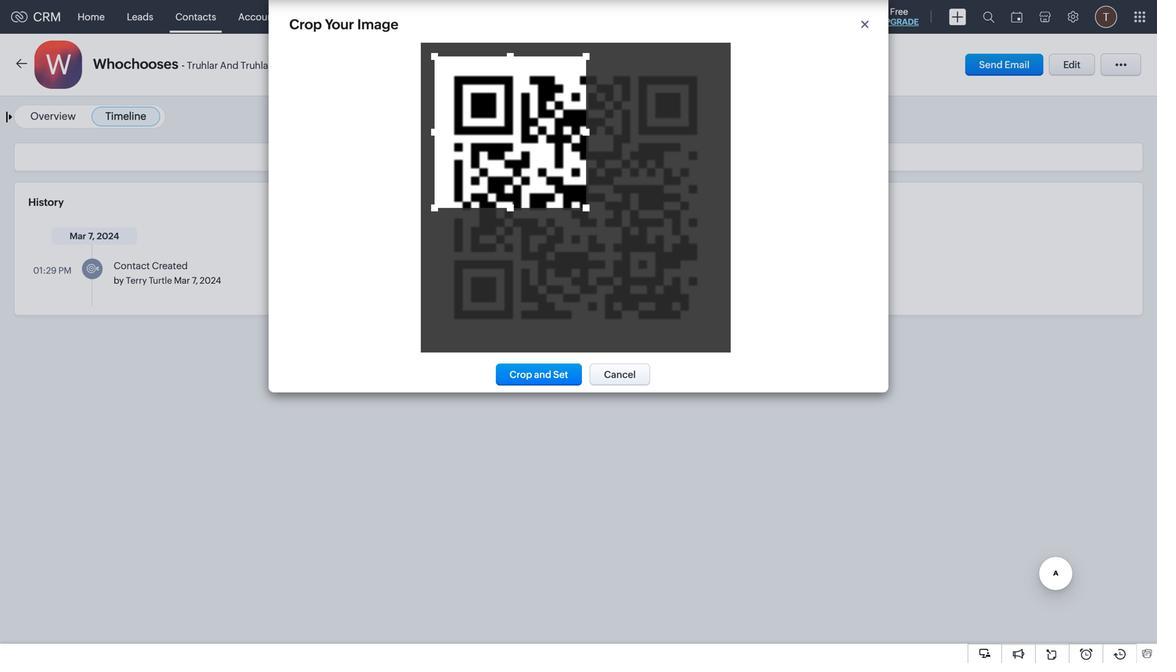 Task type: vqa. For each thing, say whether or not it's contained in the screenshot.
CARISSA-KIDMAN@NOEMAIL.COM
no



Task type: describe. For each thing, give the bounding box(es) containing it.
truhlar and truhlar (sample) link
[[187, 60, 314, 71]]

send email button
[[966, 54, 1044, 76]]

(sample)
[[274, 60, 314, 71]]

meetings link
[[385, 0, 449, 33]]

terry
[[126, 276, 147, 286]]

logo image
[[11, 11, 28, 22]]

turtle
[[149, 276, 172, 286]]

mar
[[174, 276, 190, 286]]

image
[[357, 17, 399, 32]]

reports link
[[493, 0, 550, 33]]

accounts
[[238, 11, 281, 22]]

and
[[220, 60, 239, 71]]

deals link
[[292, 0, 339, 33]]

01:29
[[33, 266, 57, 276]]

pm
[[58, 266, 72, 276]]

by
[[114, 276, 124, 286]]

email
[[1005, 59, 1030, 70]]

history
[[28, 196, 64, 208]]

profile element
[[1087, 0, 1126, 33]]

tasks
[[350, 11, 374, 22]]

contacts
[[175, 11, 216, 22]]

whochooses - truhlar and truhlar (sample)
[[93, 56, 314, 72]]

created
[[152, 260, 188, 272]]

upgrade
[[880, 17, 919, 27]]

documents link
[[623, 0, 698, 33]]

search element
[[975, 0, 1003, 34]]

home
[[78, 11, 105, 22]]

crop your image
[[289, 17, 399, 32]]

meetings
[[396, 11, 438, 22]]

campaigns
[[561, 11, 612, 22]]

create menu element
[[941, 0, 975, 33]]

calls
[[460, 11, 482, 22]]

overview link
[[30, 110, 76, 122]]

contacts link
[[164, 0, 227, 33]]

campaigns link
[[550, 0, 623, 33]]



Task type: locate. For each thing, give the bounding box(es) containing it.
edit button
[[1049, 54, 1096, 76]]

search image
[[983, 11, 995, 23]]

documents
[[635, 11, 687, 22]]

free upgrade
[[880, 7, 919, 27]]

accounts link
[[227, 0, 292, 33]]

timeline
[[105, 110, 146, 122]]

truhlar right and
[[241, 60, 272, 71]]

w
[[45, 49, 72, 81]]

-
[[182, 59, 185, 71]]

truhlar
[[187, 60, 218, 71], [241, 60, 272, 71]]

profile image
[[1096, 6, 1118, 28]]

1 horizontal spatial truhlar
[[241, 60, 272, 71]]

leads link
[[116, 0, 164, 33]]

truhlar right -
[[187, 60, 218, 71]]

None button
[[590, 364, 651, 386]]

timeline link
[[105, 110, 146, 122]]

contact created by terry turtle mar 7, 2024
[[114, 260, 221, 286]]

7,
[[192, 276, 198, 286]]

calendar image
[[1012, 11, 1023, 22]]

home link
[[67, 0, 116, 33]]

None submit
[[496, 364, 582, 386]]

contact
[[114, 260, 150, 272]]

tasks link
[[339, 0, 385, 33]]

leads
[[127, 11, 153, 22]]

2024
[[200, 276, 221, 286]]

whochooses
[[93, 56, 179, 72]]

reports
[[504, 11, 539, 22]]

0 horizontal spatial truhlar
[[187, 60, 218, 71]]

crm
[[33, 10, 61, 24]]

2 truhlar from the left
[[241, 60, 272, 71]]

create menu image
[[950, 9, 967, 25]]

1 truhlar from the left
[[187, 60, 218, 71]]

edit
[[1064, 59, 1081, 70]]

crop
[[289, 17, 322, 32]]

send
[[980, 59, 1003, 70]]

your
[[325, 17, 354, 32]]

send email
[[980, 59, 1030, 70]]

overview
[[30, 110, 76, 122]]

crm link
[[11, 10, 61, 24]]

free
[[891, 7, 909, 17]]

calls link
[[449, 0, 493, 33]]

deals
[[303, 11, 328, 22]]

01:29 pm
[[33, 266, 72, 276]]



